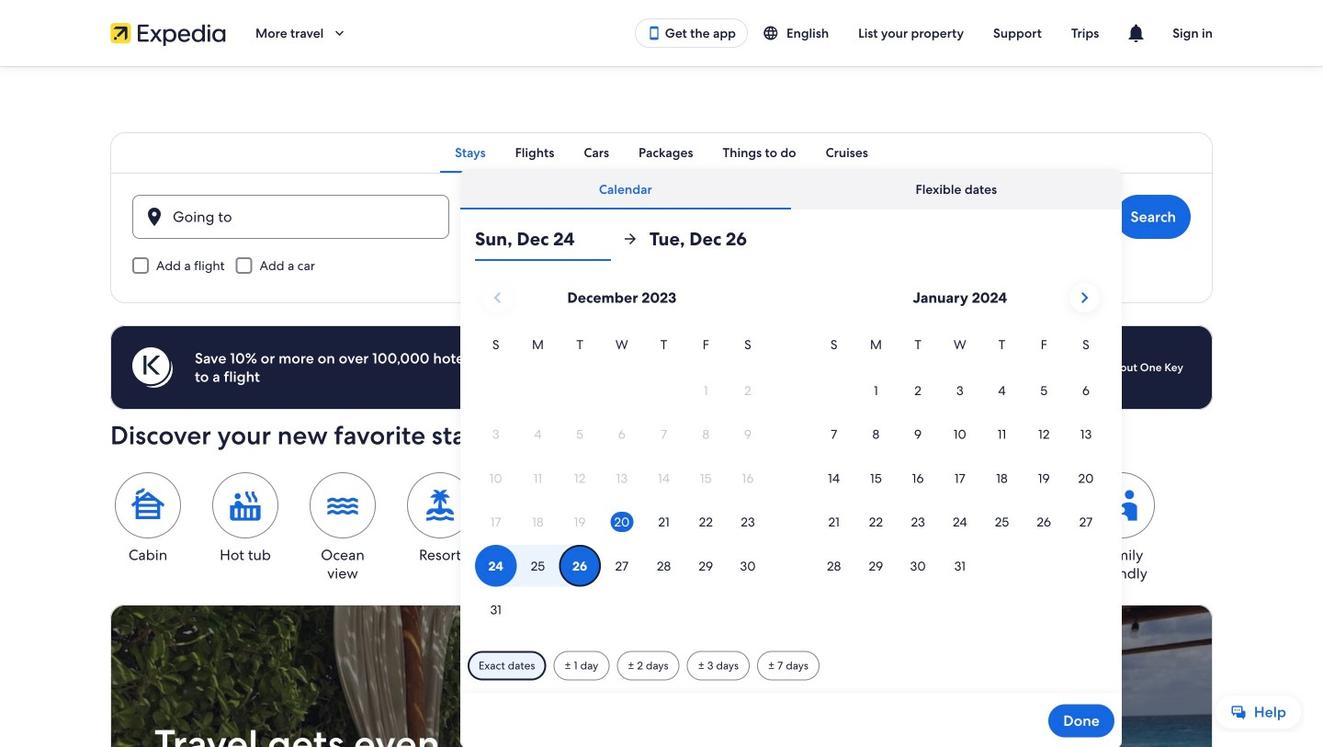 Task type: describe. For each thing, give the bounding box(es) containing it.
today element
[[611, 512, 634, 532]]

december 2023 element
[[475, 335, 769, 633]]



Task type: locate. For each thing, give the bounding box(es) containing it.
communication center icon image
[[1125, 22, 1147, 44]]

next month image
[[1074, 287, 1096, 309]]

main content
[[0, 66, 1324, 747]]

tab list
[[110, 132, 1213, 173], [460, 169, 1122, 210]]

directional image
[[622, 231, 639, 247]]

download the app button image
[[647, 26, 662, 40]]

travel sale activities deals image
[[110, 605, 1213, 747]]

more travel image
[[331, 25, 348, 41]]

application
[[475, 276, 1108, 633]]

small image
[[763, 25, 787, 41]]

previous month image
[[487, 287, 509, 309]]

january 2024 element
[[813, 335, 1108, 589]]

expedia logo image
[[110, 20, 226, 46]]



